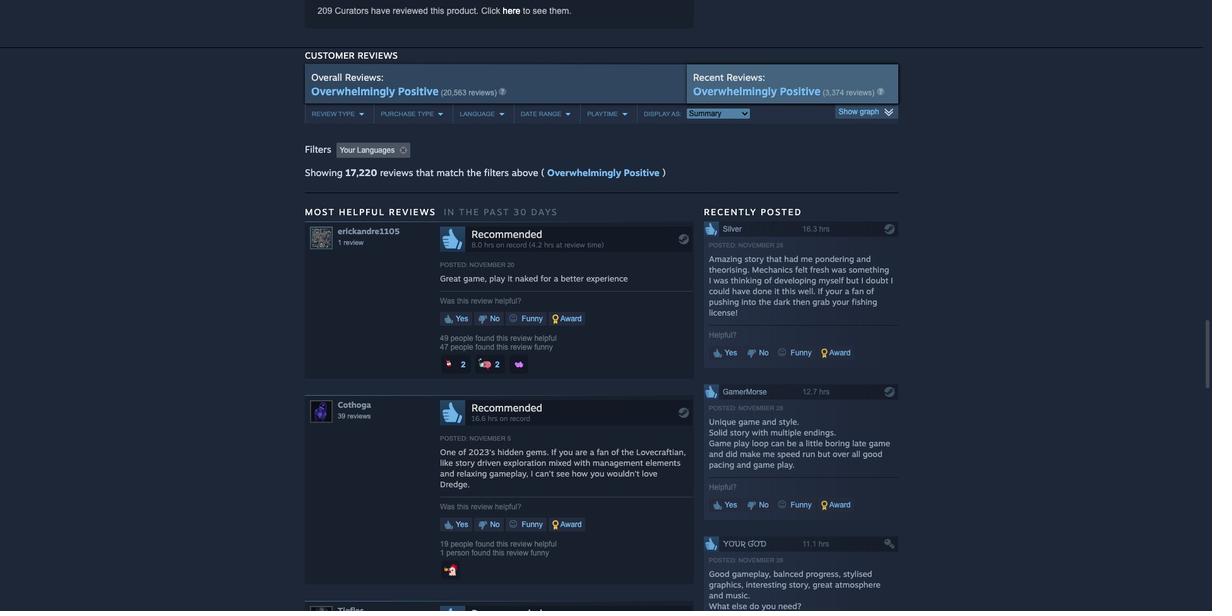Task type: locate. For each thing, give the bounding box(es) containing it.
1 horizontal spatial play
[[734, 438, 750, 448]]

0 vertical spatial but
[[846, 275, 859, 285]]

2 28 from the top
[[776, 405, 783, 412]]

1 vertical spatial on
[[500, 414, 508, 423]]

2 horizontal spatial positive
[[780, 85, 821, 98]]

november for balnced
[[739, 557, 775, 564]]

1 vertical spatial you
[[590, 469, 605, 479]]

1 vertical spatial see
[[556, 469, 570, 479]]

0 horizontal spatial positive
[[398, 85, 439, 98]]

28 up balnced
[[776, 557, 783, 564]]

0 horizontal spatial with
[[574, 458, 590, 468]]

funny for "funny" link associated with no link above gamermorse at the bottom right of the page
[[789, 349, 812, 357]]

the
[[467, 167, 481, 179], [459, 207, 480, 217], [759, 297, 771, 307], [621, 447, 634, 457]]

1 vertical spatial game
[[869, 438, 890, 448]]

28 inside 'posted: november 28 amazing story that had me pondering and theorising. mechanics felt fresh was something i was thinking of developing myself but i doubt i could have done it this well. if your a fan of pushing into the dark then grab your fishing license!'
[[776, 242, 783, 249]]

no for no link above gamermorse at the bottom right of the page
[[757, 349, 769, 357]]

2 recommended from the top
[[472, 402, 542, 414]]

the inside posted: november 5 one of 2023's hidden gems. if you are a fan of the lovecraftian, like story driven exploration mixed with management elements and relaxing gameplay, i can't see how you wouldn't love dredge.
[[621, 447, 634, 457]]

0 vertical spatial with
[[752, 428, 768, 438]]

(20,563
[[441, 88, 467, 97]]

0 horizontal spatial reviews)
[[469, 88, 497, 97]]

see right to
[[533, 6, 547, 16]]

yes link down the license!
[[709, 346, 741, 360]]

0 horizontal spatial fan
[[597, 447, 609, 457]]

posted: for great
[[440, 261, 468, 268]]

gameplay, inside posted: november 5 one of 2023's hidden gems. if you are a fan of the lovecraftian, like story driven exploration mixed with management elements and relaxing gameplay, i can't see how you wouldn't love dredge.
[[489, 469, 529, 479]]

reviews) inside recent reviews: overwhelmingly positive (3,374 reviews)
[[846, 88, 875, 97]]

hrs
[[819, 225, 830, 234], [484, 241, 494, 249], [544, 241, 554, 249], [819, 388, 830, 397], [488, 414, 498, 423], [819, 540, 829, 549]]

them.
[[550, 6, 572, 16]]

0 horizontal spatial it
[[508, 273, 513, 284]]

graphics,
[[709, 580, 744, 590]]

0 vertical spatial have
[[371, 6, 390, 16]]

but inside 'posted: november 28 amazing story that had me pondering and theorising. mechanics felt fresh was something i was thinking of developing myself but i doubt i could have done it this well. if your a fan of pushing into the dark then grab your fishing license!'
[[846, 275, 859, 285]]

1 inside 19 people found this review helpful 1 person found this review funny
[[440, 549, 444, 558]]

0 horizontal spatial that
[[416, 167, 434, 179]]

1 review link
[[338, 239, 364, 246]]

your
[[826, 286, 843, 296], [832, 297, 850, 307]]

1 horizontal spatial if
[[818, 286, 823, 296]]

3 28 from the top
[[776, 557, 783, 564]]

2 vertical spatial story
[[455, 458, 475, 468]]

dredge.
[[440, 479, 470, 489]]

0 horizontal spatial 1
[[338, 239, 342, 246]]

0 vertical spatial game
[[739, 417, 760, 427]]

november up 2023's
[[470, 435, 506, 442]]

posted: inside posted: november 20 great game, play it naked for a better experience
[[440, 261, 468, 268]]

0 vertical spatial fan
[[852, 286, 864, 296]]

november inside posted: november 28 unique game and style. solid story with multiple endings. game play loop can be a little boring late game and did make me speed run but over all good pacing and game play.
[[739, 405, 775, 412]]

1 vertical spatial was
[[714, 275, 729, 285]]

great
[[813, 580, 833, 590]]

have down thinking
[[732, 286, 750, 296]]

i inside posted: november 5 one of 2023's hidden gems. if you are a fan of the lovecraftian, like story driven exploration mixed with management elements and relaxing gameplay, i can't see how you wouldn't love dredge.
[[531, 469, 533, 479]]

recommended for recommended 8.0 hrs on record            (4.2 hrs at review time)
[[472, 228, 542, 241]]

play right game,
[[489, 273, 505, 284]]

positive left ) at the right top of the page
[[624, 167, 660, 179]]

november down gamermorse at the bottom right of the page
[[739, 405, 775, 412]]

posted: november 20 great game, play it naked for a better experience
[[440, 261, 628, 284]]

yes link up the 19
[[440, 518, 472, 532]]

gameplay,
[[489, 469, 529, 479], [732, 569, 771, 579]]

1 helpful from the top
[[534, 334, 557, 343]]

0 vertical spatial it
[[508, 273, 513, 284]]

2 reviews) from the left
[[846, 88, 875, 97]]

overwhelmingly inside recent reviews: overwhelmingly positive (3,374 reviews)
[[693, 85, 777, 98]]

good
[[863, 449, 883, 459]]

pondering
[[815, 254, 854, 264]]

funny up "12.7"
[[789, 349, 812, 357]]

1 horizontal spatial with
[[752, 428, 768, 438]]

posted: up the unique
[[709, 405, 737, 412]]

1 reviews: from the left
[[345, 71, 384, 83]]

boring
[[825, 438, 850, 448]]

no
[[488, 314, 500, 323], [757, 349, 769, 357], [757, 501, 769, 510], [488, 520, 500, 529]]

2 people from the top
[[451, 343, 473, 352]]

helpful? for amazing story that had me pondering and theorising. mechanics felt fresh was something i was thinking of developing myself but i doubt i could have done it this well. if your a fan of pushing into the dark then grab your fishing license!
[[709, 331, 737, 340]]

was for recommended 8.0 hrs on record            (4.2 hrs at review time)
[[440, 297, 455, 306]]

28 for that
[[776, 242, 783, 249]]

hrs left at
[[544, 241, 554, 249]]

gameplay, up interesting at the right
[[732, 569, 771, 579]]

1 horizontal spatial positive
[[624, 167, 660, 179]]

1 vertical spatial was this review helpful?
[[440, 503, 522, 511]]

30
[[514, 207, 527, 217]]

record left the (4.2
[[506, 241, 527, 249]]

a
[[554, 273, 558, 284], [845, 286, 850, 296], [799, 438, 804, 448], [590, 447, 594, 457]]

2 vertical spatial reviews
[[347, 412, 371, 420]]

award link
[[549, 312, 586, 326], [818, 346, 855, 360], [818, 498, 855, 512], [549, 518, 586, 532]]

it inside 'posted: november 28 amazing story that had me pondering and theorising. mechanics felt fresh was something i was thinking of developing myself but i doubt i could have done it this well. if your a fan of pushing into the dark then grab your fishing license!'
[[775, 286, 780, 296]]

type for review type
[[338, 111, 355, 117]]

0 vertical spatial 28
[[776, 242, 783, 249]]

reviews: inside overall reviews: overwhelmingly positive (20,563 reviews)
[[345, 71, 384, 83]]

review inside erickandre1105 1 review
[[344, 239, 364, 246]]

1 vertical spatial with
[[574, 458, 590, 468]]

0 horizontal spatial me
[[763, 449, 775, 459]]

reviews) inside overall reviews: overwhelmingly positive (20,563 reviews)
[[469, 88, 497, 97]]

1 28 from the top
[[776, 242, 783, 249]]

and up something
[[857, 254, 871, 264]]

0 vertical spatial was this review helpful?
[[440, 297, 522, 306]]

no for no link on top of 19 people found this review helpful 1 person found this review funny at bottom left
[[488, 520, 500, 529]]

yes up person
[[454, 520, 468, 529]]

hrs right 16.6
[[488, 414, 498, 423]]

but down something
[[846, 275, 859, 285]]

helpful inside 49 people found this review helpful 47 people found this review funny
[[534, 334, 557, 343]]

1 vertical spatial me
[[763, 449, 775, 459]]

posted: inside 'posted: november 28 amazing story that had me pondering and theorising. mechanics felt fresh was something i was thinking of developing myself but i doubt i could have done it this well. if your a fan of pushing into the dark then grab your fishing license!'
[[709, 242, 737, 249]]

1 was from the top
[[440, 297, 455, 306]]

hidden
[[498, 447, 524, 457]]

fan up management
[[597, 447, 609, 457]]

play inside posted: november 28 unique game and style. solid story with multiple endings. game play loop can be a little boring late game and did make me speed run but over all good pacing and game play.
[[734, 438, 750, 448]]

overwhelmingly down overall
[[311, 85, 395, 98]]

2 horizontal spatial overwhelmingly
[[693, 85, 777, 98]]

a inside posted: november 28 unique game and style. solid story with multiple endings. game play loop can be a little boring late game and did make me speed run but over all good pacing and game play.
[[799, 438, 804, 448]]

1 vertical spatial gameplay,
[[732, 569, 771, 579]]

better
[[561, 273, 584, 284]]

28 for and
[[776, 405, 783, 412]]

it up dark
[[775, 286, 780, 296]]

on right 8.0
[[496, 241, 504, 249]]

posted: for good
[[709, 557, 737, 564]]

recommended inside recommended 8.0 hrs on record            (4.2 hrs at review time)
[[472, 228, 542, 241]]

found
[[475, 334, 494, 343], [475, 343, 494, 352], [475, 540, 494, 549], [472, 549, 491, 558]]

the down done
[[759, 297, 771, 307]]

recently
[[704, 207, 757, 217]]

2
[[461, 360, 466, 369], [495, 360, 500, 369]]

and down graphics,
[[709, 590, 723, 601]]

was down dredge.
[[440, 503, 455, 511]]

3 people from the top
[[451, 540, 473, 549]]

posted: up 'amazing'
[[709, 242, 737, 249]]

hrs right "12.7"
[[819, 388, 830, 397]]

november inside posted: november 28 good gameplay, balnced progress, stylised graphics, interesting story, great atmosphere and music.
[[739, 557, 775, 564]]

posted: inside posted: november 28 unique game and style. solid story with multiple endings. game play loop can be a little boring late game and did make me speed run but over all good pacing and game play.
[[709, 405, 737, 412]]

2 reviews: from the left
[[727, 71, 765, 83]]

2 type from the left
[[418, 111, 434, 117]]

product.
[[447, 6, 479, 16]]

was this review helpful? down game,
[[440, 297, 522, 306]]

me down loop
[[763, 449, 775, 459]]

record inside recommended 8.0 hrs on record            (4.2 hrs at review time)
[[506, 241, 527, 249]]

1 vertical spatial funny
[[531, 549, 549, 558]]

click
[[481, 6, 500, 16]]

if inside 'posted: november 28 amazing story that had me pondering and theorising. mechanics felt fresh was something i was thinking of developing myself but i doubt i could have done it this well. if your a fan of pushing into the dark then grab your fishing license!'
[[818, 286, 823, 296]]

it down 20
[[508, 273, 513, 284]]

record inside recommended 16.6 hrs on record
[[510, 414, 530, 423]]

1 vertical spatial helpful?
[[495, 503, 522, 511]]

type right the review
[[338, 111, 355, 117]]

0 vertical spatial recommended
[[472, 228, 542, 241]]

helpful inside 19 people found this review helpful 1 person found this review funny
[[534, 540, 557, 549]]

1 vertical spatial helpful?
[[709, 483, 737, 492]]

0 vertical spatial me
[[801, 254, 813, 264]]

funny up 19 people found this review helpful 1 person found this review funny at bottom left
[[520, 520, 543, 529]]

0 horizontal spatial overwhelmingly
[[311, 85, 395, 98]]

1 recommended from the top
[[472, 228, 542, 241]]

november down ɠơɗ
[[739, 557, 775, 564]]

reviews for showing
[[380, 167, 413, 179]]

recent reviews: overwhelmingly positive (3,374 reviews)
[[693, 71, 875, 98]]

your
[[340, 146, 355, 155]]

reviews down cothoga
[[347, 412, 371, 420]]

no up ɠơɗ
[[757, 501, 769, 510]]

in
[[444, 207, 455, 217]]

cothoga link
[[338, 400, 371, 410]]

cothoga
[[338, 400, 371, 410]]

28 inside posted: november 28 unique game and style. solid story with multiple endings. game play loop can be a little boring late game and did make me speed run but over all good pacing and game play.
[[776, 405, 783, 412]]

you right how
[[590, 469, 605, 479]]

1 vertical spatial but
[[818, 449, 831, 459]]

was this review helpful? for recommended 16.6 hrs on record
[[440, 503, 522, 511]]

1 vertical spatial reviews
[[380, 167, 413, 179]]

type
[[338, 111, 355, 117], [418, 111, 434, 117]]

0 vertical spatial story
[[745, 254, 764, 264]]

overall reviews: overwhelmingly positive (20,563 reviews)
[[311, 71, 497, 98]]

reviews:
[[345, 71, 384, 83], [727, 71, 765, 83]]

a inside posted: november 5 one of 2023's hidden gems. if you are a fan of the lovecraftian, like story driven exploration mixed with management elements and relaxing gameplay, i can't see how you wouldn't love dredge.
[[590, 447, 594, 457]]

0 horizontal spatial if
[[551, 447, 557, 457]]

recommended 8.0 hrs on record            (4.2 hrs at review time)
[[472, 228, 604, 249]]

helpful? up 19 people found this review helpful 1 person found this review funny at bottom left
[[495, 503, 522, 511]]

yes
[[454, 314, 468, 323], [723, 349, 737, 357], [723, 501, 737, 510], [454, 520, 468, 529]]

0 horizontal spatial 2
[[461, 360, 466, 369]]

1 horizontal spatial was
[[832, 265, 847, 275]]

1
[[338, 239, 342, 246], [440, 549, 444, 558]]

funny link up 19 people found this review helpful 1 person found this review funny at bottom left
[[506, 518, 547, 532]]

funny link for no link above gamermorse at the bottom right of the page
[[775, 346, 816, 360]]

no up 19 people found this review helpful 1 person found this review funny at bottom left
[[488, 520, 500, 529]]

2 was from the top
[[440, 503, 455, 511]]

0 vertical spatial see
[[533, 6, 547, 16]]

1 horizontal spatial it
[[775, 286, 780, 296]]

helpful? for recommended 16.6 hrs on record
[[495, 503, 522, 511]]

1 2 from the left
[[461, 360, 466, 369]]

funny for recommended 16.6 hrs on record
[[531, 549, 549, 558]]

november for play
[[470, 261, 506, 268]]

1 horizontal spatial gameplay,
[[732, 569, 771, 579]]

award link down how
[[549, 518, 586, 532]]

fan up fishing
[[852, 286, 864, 296]]

0 vertical spatial on
[[496, 241, 504, 249]]

fan inside 'posted: november 28 amazing story that had me pondering and theorising. mechanics felt fresh was something i was thinking of developing myself but i doubt i could have done it this well. if your a fan of pushing into the dark then grab your fishing license!'
[[852, 286, 864, 296]]

0 horizontal spatial have
[[371, 6, 390, 16]]

play up the make
[[734, 438, 750, 448]]

28 for balnced
[[776, 557, 783, 564]]

0 horizontal spatial you
[[559, 447, 573, 457]]

gameplay, down 'exploration'
[[489, 469, 529, 479]]

0 vertical spatial your
[[826, 286, 843, 296]]

0 vertical spatial helpful
[[534, 334, 557, 343]]

review type
[[312, 111, 355, 117]]

was for recommended 16.6 hrs on record
[[440, 503, 455, 511]]

funny up 11.1
[[789, 501, 812, 510]]

0 horizontal spatial gameplay,
[[489, 469, 529, 479]]

yes down great
[[454, 314, 468, 323]]

overwhelmingly right (
[[547, 167, 621, 179]]

1 vertical spatial if
[[551, 447, 557, 457]]

yes link up ƴơʋʀ
[[709, 498, 741, 512]]

a right the for at the top left
[[554, 273, 558, 284]]

funny inside 19 people found this review helpful 1 person found this review funny
[[531, 549, 549, 558]]

on for recommended 8.0 hrs on record            (4.2 hrs at review time)
[[496, 241, 504, 249]]

little
[[806, 438, 823, 448]]

was
[[832, 265, 847, 275], [714, 275, 729, 285]]

gameplay, inside posted: november 28 good gameplay, balnced progress, stylised graphics, interesting story, great atmosphere and music.
[[732, 569, 771, 579]]

your right the grab
[[832, 297, 850, 307]]

helpful? down pacing
[[709, 483, 737, 492]]

0 horizontal spatial type
[[338, 111, 355, 117]]

1 horizontal spatial 2
[[495, 360, 500, 369]]

reviews inside cothoga 39 reviews
[[347, 412, 371, 420]]

story inside posted: november 28 unique game and style. solid story with multiple endings. game play loop can be a little boring late game and did make me speed run but over all good pacing and game play.
[[730, 428, 750, 438]]

2 helpful from the top
[[534, 540, 557, 549]]

story up relaxing
[[455, 458, 475, 468]]

over
[[833, 449, 850, 459]]

gems.
[[526, 447, 549, 457]]

0 horizontal spatial play
[[489, 273, 505, 284]]

lovecraftian,
[[636, 447, 686, 457]]

was
[[440, 297, 455, 306], [440, 503, 455, 511]]

and inside posted: november 28 good gameplay, balnced progress, stylised graphics, interesting story, great atmosphere and music.
[[709, 590, 723, 601]]

with
[[752, 428, 768, 438], [574, 458, 590, 468]]

1 reviews) from the left
[[469, 88, 497, 97]]

on inside recommended 16.6 hrs on record
[[500, 414, 508, 423]]

was this review helpful?
[[440, 297, 522, 306], [440, 503, 522, 511]]

0 vertical spatial 1
[[338, 239, 342, 246]]

2 was this review helpful? from the top
[[440, 503, 522, 511]]

posted: up 'one'
[[440, 435, 468, 442]]

1 horizontal spatial reviews:
[[727, 71, 765, 83]]

1 vertical spatial was
[[440, 503, 455, 511]]

people right 49
[[451, 334, 473, 343]]

1 vertical spatial play
[[734, 438, 750, 448]]

people inside 19 people found this review helpful 1 person found this review funny
[[451, 540, 473, 549]]

posted: november 28 amazing story that had me pondering and theorising. mechanics felt fresh was something i was thinking of developing myself but i doubt i could have done it this well. if your a fan of pushing into the dark then grab your fishing license!
[[709, 242, 893, 318]]

a inside posted: november 20 great game, play it naked for a better experience
[[554, 273, 558, 284]]

reviews: down customer reviews
[[345, 71, 384, 83]]

november inside 'posted: november 28 amazing story that had me pondering and theorising. mechanics felt fresh was something i was thinking of developing myself but i doubt i could have done it this well. if your a fan of pushing into the dark then grab your fishing license!'
[[739, 242, 775, 249]]

28
[[776, 242, 783, 249], [776, 405, 783, 412], [776, 557, 783, 564]]

1 horizontal spatial type
[[418, 111, 434, 117]]

people for recommended 8.0 hrs on record            (4.2 hrs at review time)
[[451, 334, 473, 343]]

atmosphere
[[835, 580, 881, 590]]

with down "are"
[[574, 458, 590, 468]]

play inside posted: november 20 great game, play it naked for a better experience
[[489, 273, 505, 284]]

game up good
[[869, 438, 890, 448]]

people
[[451, 334, 473, 343], [451, 343, 473, 352], [451, 540, 473, 549]]

47
[[440, 343, 449, 352]]

1 vertical spatial it
[[775, 286, 780, 296]]

0 vertical spatial play
[[489, 273, 505, 284]]

funny link up 49 people found this review helpful 47 people found this review funny
[[506, 312, 547, 326]]

reviews: right recent
[[727, 71, 765, 83]]

yes link for no link over ɠơɗ
[[709, 498, 741, 512]]

with inside posted: november 5 one of 2023's hidden gems. if you are a fan of the lovecraftian, like story driven exploration mixed with management elements and relaxing gameplay, i can't see how you wouldn't love dredge.
[[574, 458, 590, 468]]

1 vertical spatial record
[[510, 414, 530, 423]]

1 horizontal spatial fan
[[852, 286, 864, 296]]

and inside 'posted: november 28 amazing story that had me pondering and theorising. mechanics felt fresh was something i was thinking of developing myself but i doubt i could have done it this well. if your a fan of pushing into the dark then grab your fishing license!'
[[857, 254, 871, 264]]

0 horizontal spatial reviews:
[[345, 71, 384, 83]]

0 horizontal spatial see
[[533, 6, 547, 16]]

28 inside posted: november 28 good gameplay, balnced progress, stylised graphics, interesting story, great atmosphere and music.
[[776, 557, 783, 564]]

game up loop
[[739, 417, 760, 427]]

november inside posted: november 5 one of 2023's hidden gems. if you are a fan of the lovecraftian, like story driven exploration mixed with management elements and relaxing gameplay, i can't see how you wouldn't love dredge.
[[470, 435, 506, 442]]

but
[[846, 275, 859, 285], [818, 449, 831, 459]]

12.7 hrs
[[803, 388, 830, 397]]

felt
[[795, 265, 808, 275]]

i down something
[[861, 275, 864, 285]]

i left 'can't'
[[531, 469, 533, 479]]

silver
[[723, 225, 742, 234]]

no up 49 people found this review helpful 47 people found this review funny
[[488, 314, 500, 323]]

helpful? for unique game and style.
[[709, 483, 737, 492]]

helpful? down naked
[[495, 297, 522, 306]]

1 vertical spatial that
[[767, 254, 782, 264]]

1 horizontal spatial reviews)
[[846, 88, 875, 97]]

positive inside recent reviews: overwhelmingly positive (3,374 reviews)
[[780, 85, 821, 98]]

2 vertical spatial game
[[753, 460, 775, 470]]

award
[[559, 314, 582, 323], [828, 349, 851, 357], [828, 501, 851, 510], [559, 520, 582, 529]]

1 inside erickandre1105 1 review
[[338, 239, 342, 246]]

reviews: inside recent reviews: overwhelmingly positive (3,374 reviews)
[[727, 71, 765, 83]]

funny link
[[506, 312, 547, 326], [775, 346, 816, 360], [775, 498, 816, 512], [506, 518, 547, 532]]

posted: inside posted: november 5 one of 2023's hidden gems. if you are a fan of the lovecraftian, like story driven exploration mixed with management elements and relaxing gameplay, i can't see how you wouldn't love dredge.
[[440, 435, 468, 442]]

1 horizontal spatial overwhelmingly
[[547, 167, 621, 179]]

positive up purchase type
[[398, 85, 439, 98]]

funny inside 49 people found this review helpful 47 people found this review funny
[[534, 343, 553, 352]]

1 horizontal spatial you
[[590, 469, 605, 479]]

1 vertical spatial 28
[[776, 405, 783, 412]]

posted: inside posted: november 28 good gameplay, balnced progress, stylised graphics, interesting story, great atmosphere and music.
[[709, 557, 737, 564]]

if up the grab
[[818, 286, 823, 296]]

0 vertical spatial you
[[559, 447, 573, 457]]

me up felt
[[801, 254, 813, 264]]

1 people from the top
[[451, 334, 473, 343]]

a right "are"
[[590, 447, 594, 457]]

0 vertical spatial record
[[506, 241, 527, 249]]

1 type from the left
[[338, 111, 355, 117]]

0 vertical spatial was
[[832, 265, 847, 275]]

positive inside overall reviews: overwhelmingly positive (20,563 reviews)
[[398, 85, 439, 98]]

recommended up 5
[[472, 402, 542, 414]]

the up management
[[621, 447, 634, 457]]

run
[[803, 449, 815, 459]]

funny link for no link above 49 people found this review helpful 47 people found this review funny
[[506, 312, 547, 326]]

funny
[[520, 314, 543, 323], [789, 349, 812, 357], [789, 501, 812, 510], [520, 520, 543, 529]]

1 was this review helpful? from the top
[[440, 297, 522, 306]]

on inside recommended 8.0 hrs on record            (4.2 hrs at review time)
[[496, 241, 504, 249]]

overwhelmingly
[[311, 85, 395, 98], [693, 85, 777, 98], [547, 167, 621, 179]]

1 vertical spatial story
[[730, 428, 750, 438]]

funny link for no link on top of 19 people found this review helpful 1 person found this review funny at bottom left
[[506, 518, 547, 532]]

1 horizontal spatial 1
[[440, 549, 444, 558]]

2023's
[[468, 447, 495, 457]]

record for recommended 8.0 hrs on record            (4.2 hrs at review time)
[[506, 241, 527, 249]]

be
[[787, 438, 797, 448]]

november inside posted: november 20 great game, play it naked for a better experience
[[470, 261, 506, 268]]

was this review helpful? down dredge.
[[440, 503, 522, 511]]

funny down naked
[[520, 314, 543, 323]]

overwhelmingly inside overall reviews: overwhelmingly positive (20,563 reviews)
[[311, 85, 395, 98]]

ƴơʋʀ ɠơɗ
[[723, 540, 766, 549]]

if
[[818, 286, 823, 296], [551, 447, 557, 457]]

recommended
[[472, 228, 542, 241], [472, 402, 542, 414]]

yes link for no link on top of 19 people found this review helpful 1 person found this review funny at bottom left
[[440, 518, 472, 532]]

1 horizontal spatial but
[[846, 275, 859, 285]]

1 helpful? from the top
[[709, 331, 737, 340]]

reviews) up show graph
[[846, 88, 875, 97]]

16.6
[[472, 414, 486, 423]]

no for no link above 49 people found this review helpful 47 people found this review funny
[[488, 314, 500, 323]]

record for recommended 16.6 hrs on record
[[510, 414, 530, 423]]

1 vertical spatial have
[[732, 286, 750, 296]]

a down something
[[845, 286, 850, 296]]

make
[[740, 449, 761, 459]]

fan
[[852, 286, 864, 296], [597, 447, 609, 457]]

posted:
[[709, 242, 737, 249], [440, 261, 468, 268], [709, 405, 737, 412], [440, 435, 468, 442], [709, 557, 737, 564]]

game down the make
[[753, 460, 775, 470]]

management
[[593, 458, 643, 468]]

yes down the license!
[[723, 349, 737, 357]]

2 helpful? from the top
[[495, 503, 522, 511]]

0 vertical spatial funny
[[534, 343, 553, 352]]

november down silver
[[739, 242, 775, 249]]

no up gamermorse at the bottom right of the page
[[757, 349, 769, 357]]

reviews) for overall reviews:
[[469, 88, 497, 97]]

1 vertical spatial recommended
[[472, 402, 542, 414]]

customer
[[305, 50, 355, 61]]

1 horizontal spatial see
[[556, 469, 570, 479]]

no link up gamermorse at the bottom right of the page
[[743, 346, 773, 360]]

erickandre1105 1 review
[[338, 226, 400, 246]]

your down myself
[[826, 286, 843, 296]]

209
[[318, 6, 332, 16]]

story up mechanics
[[745, 254, 764, 264]]

1 vertical spatial 1
[[440, 549, 444, 558]]

show graph
[[839, 107, 879, 116]]

0 vertical spatial helpful?
[[495, 297, 522, 306]]

funny link up "12.7"
[[775, 346, 816, 360]]

0 vertical spatial was
[[440, 297, 455, 306]]

hrs right 8.0
[[484, 241, 494, 249]]

the inside 'posted: november 28 amazing story that had me pondering and theorising. mechanics felt fresh was something i was thinking of developing myself but i doubt i could have done it this well. if your a fan of pushing into the dark then grab your fishing license!'
[[759, 297, 771, 307]]

yes link
[[440, 312, 472, 326], [709, 346, 741, 360], [709, 498, 741, 512], [440, 518, 472, 532]]

1 vertical spatial fan
[[597, 447, 609, 457]]

people for recommended 16.6 hrs on record
[[451, 540, 473, 549]]

0 vertical spatial helpful?
[[709, 331, 737, 340]]

grab
[[813, 297, 830, 307]]

(
[[541, 167, 545, 179]]

i up could
[[709, 275, 711, 285]]

posted: up 'good' on the right bottom of the page
[[709, 557, 737, 564]]

positive left '(3,374'
[[780, 85, 821, 98]]

reviews down 'languages'
[[380, 167, 413, 179]]

one
[[440, 447, 456, 457]]

0 vertical spatial gameplay,
[[489, 469, 529, 479]]

2 vertical spatial 28
[[776, 557, 783, 564]]

0 horizontal spatial but
[[818, 449, 831, 459]]

1 horizontal spatial me
[[801, 254, 813, 264]]

1 horizontal spatial have
[[732, 286, 750, 296]]

i
[[709, 275, 711, 285], [861, 275, 864, 285], [891, 275, 893, 285], [531, 469, 533, 479]]

2 helpful? from the top
[[709, 483, 737, 492]]

1 helpful? from the top
[[495, 297, 522, 306]]

0 vertical spatial if
[[818, 286, 823, 296]]

on up 5
[[500, 414, 508, 423]]



Task type: vqa. For each thing, say whether or not it's contained in the screenshot.
News
no



Task type: describe. For each thing, give the bounding box(es) containing it.
here
[[503, 6, 521, 16]]

showing
[[305, 167, 343, 179]]

driven
[[477, 458, 501, 468]]

doubt
[[866, 275, 889, 285]]

love
[[642, 469, 658, 479]]

1 vertical spatial your
[[832, 297, 850, 307]]

style.
[[779, 417, 800, 427]]

for
[[541, 273, 551, 284]]

mixed
[[549, 458, 572, 468]]

funny for recommended 8.0 hrs on record            (4.2 hrs at review time)
[[534, 343, 553, 352]]

story inside 'posted: november 28 amazing story that had me pondering and theorising. mechanics felt fresh was something i was thinking of developing myself but i doubt i could have done it this well. if your a fan of pushing into the dark then grab your fishing license!'
[[745, 254, 764, 264]]

helpful for recommended 8.0 hrs on record            (4.2 hrs at review time)
[[534, 334, 557, 343]]

interesting
[[746, 580, 787, 590]]

customer reviews
[[305, 50, 398, 61]]

wouldn't
[[607, 469, 640, 479]]

have inside 'posted: november 28 amazing story that had me pondering and theorising. mechanics felt fresh was something i was thinking of developing myself but i doubt i could have done it this well. if your a fan of pushing into the dark then grab your fishing license!'
[[732, 286, 750, 296]]

and left style.
[[762, 417, 777, 427]]

yes link for no link above 49 people found this review helpful 47 people found this review funny
[[440, 312, 472, 326]]

of down mechanics
[[764, 275, 772, 285]]

late
[[852, 438, 867, 448]]

multiple
[[771, 428, 802, 438]]

fishing
[[852, 297, 878, 307]]

award link for "funny" link associated with no link above gamermorse at the bottom right of the page
[[818, 346, 855, 360]]

showing 17,220 reviews that match the filters above ( overwhelmingly positive )
[[305, 167, 666, 179]]

erickandre1105 link
[[338, 226, 400, 236]]

that inside 'posted: november 28 amazing story that had me pondering and theorising. mechanics felt fresh was something i was thinking of developing myself but i doubt i could have done it this well. if your a fan of pushing into the dark then grab your fishing license!'
[[767, 254, 782, 264]]

great
[[440, 273, 461, 284]]

(3,374
[[823, 88, 844, 97]]

posted: for unique
[[709, 405, 737, 412]]

yes link for no link above gamermorse at the bottom right of the page
[[709, 346, 741, 360]]

award link for "funny" link related to no link on top of 19 people found this review helpful 1 person found this review funny at bottom left
[[549, 518, 586, 532]]

game,
[[463, 273, 487, 284]]

curators
[[335, 6, 369, 16]]

me inside 'posted: november 28 amazing story that had me pondering and theorising. mechanics felt fresh was something i was thinking of developing myself but i doubt i could have done it this well. if your a fan of pushing into the dark then grab your fishing license!'
[[801, 254, 813, 264]]

review inside recommended 8.0 hrs on record            (4.2 hrs at review time)
[[564, 241, 585, 249]]

purchase
[[381, 111, 416, 117]]

past
[[484, 207, 510, 217]]

helpful? for recommended 8.0 hrs on record            (4.2 hrs at review time)
[[495, 297, 522, 306]]

november for that
[[739, 242, 775, 249]]

posted: november 5 one of 2023's hidden gems. if you are a fan of the lovecraftian, like story driven exploration mixed with management elements and relaxing gameplay, i can't see how you wouldn't love dredge.
[[440, 435, 686, 489]]

overwhelmingly for recent
[[693, 85, 777, 98]]

posted: for amazing
[[709, 242, 737, 249]]

)
[[663, 167, 666, 179]]

most
[[305, 207, 335, 217]]

and inside posted: november 5 one of 2023's hidden gems. if you are a fan of the lovecraftian, like story driven exploration mixed with management elements and relaxing gameplay, i can't see how you wouldn't love dredge.
[[440, 469, 454, 479]]

overall
[[311, 71, 342, 83]]

hrs right 16.3
[[819, 225, 830, 234]]

display as:
[[644, 111, 684, 117]]

game
[[709, 438, 731, 448]]

naked
[[515, 273, 538, 284]]

see inside posted: november 5 one of 2023's hidden gems. if you are a fan of the lovecraftian, like story driven exploration mixed with management elements and relaxing gameplay, i can't see how you wouldn't love dredge.
[[556, 469, 570, 479]]

can
[[771, 438, 785, 448]]

fan inside posted: november 5 one of 2023's hidden gems. if you are a fan of the lovecraftian, like story driven exploration mixed with management elements and relaxing gameplay, i can't see how you wouldn't love dredge.
[[597, 447, 609, 457]]

language
[[460, 111, 495, 117]]

helpful for recommended 16.6 hrs on record
[[534, 540, 557, 549]]

award down the better
[[559, 314, 582, 323]]

reviewed
[[393, 6, 428, 16]]

no link up ɠơɗ
[[743, 498, 773, 512]]

story,
[[789, 580, 810, 590]]

mechanics
[[752, 265, 793, 275]]

reviews) for recent reviews:
[[846, 88, 875, 97]]

posted: for one
[[440, 435, 468, 442]]

something
[[849, 265, 889, 275]]

languages
[[357, 146, 395, 155]]

november for 2023's
[[470, 435, 506, 442]]

at
[[556, 241, 562, 249]]

ɠơɗ
[[748, 540, 766, 549]]

reviews: for recent reviews:
[[727, 71, 765, 83]]

5
[[507, 435, 511, 442]]

0 horizontal spatial was
[[714, 275, 729, 285]]

and down game
[[709, 449, 723, 459]]

on for recommended 16.6 hrs on record
[[500, 414, 508, 423]]

with inside posted: november 28 unique game and style. solid story with multiple endings. game play loop can be a little boring late game and did make me speed run but over all good pacing and game play.
[[752, 428, 768, 438]]

funny for no link above 49 people found this review helpful 47 people found this review funny's "funny" link
[[520, 314, 543, 323]]

match
[[437, 167, 464, 179]]

49 people found this review helpful 47 people found this review funny
[[440, 334, 557, 352]]

gamermorse
[[723, 388, 767, 397]]

story inside posted: november 5 one of 2023's hidden gems. if you are a fan of the lovecraftian, like story driven exploration mixed with management elements and relaxing gameplay, i can't see how you wouldn't love dredge.
[[455, 458, 475, 468]]

experience
[[586, 273, 628, 284]]

hrs right 11.1
[[819, 540, 829, 549]]

good
[[709, 569, 730, 579]]

stylised
[[843, 569, 872, 579]]

had
[[784, 254, 799, 264]]

and down the make
[[737, 460, 751, 470]]

this inside 'posted: november 28 amazing story that had me pondering and theorising. mechanics felt fresh was something i was thinking of developing myself but i doubt i could have done it this well. if your a fan of pushing into the dark then grab your fishing license!'
[[782, 286, 796, 296]]

purchase type
[[381, 111, 434, 117]]

overwhelmingly for overall
[[311, 85, 395, 98]]

0 vertical spatial reviews
[[358, 50, 398, 61]]

erickandre1105
[[338, 226, 400, 236]]

like
[[440, 458, 453, 468]]

(4.2
[[529, 241, 542, 249]]

a inside 'posted: november 28 amazing story that had me pondering and theorising. mechanics felt fresh was something i was thinking of developing myself but i doubt i could have done it this well. if your a fan of pushing into the dark then grab your fishing license!'
[[845, 286, 850, 296]]

of up management
[[611, 447, 619, 457]]

it inside posted: november 20 great game, play it naked for a better experience
[[508, 273, 513, 284]]

hrs inside recommended 16.6 hrs on record
[[488, 414, 498, 423]]

no link up 49 people found this review helpful 47 people found this review funny
[[474, 312, 504, 326]]

elements
[[646, 458, 681, 468]]

most helpful reviews in the past 30 days
[[305, 207, 558, 217]]

fresh
[[810, 265, 829, 275]]

dark
[[774, 297, 791, 307]]

funny link for no link over ɠơɗ
[[775, 498, 816, 512]]

of right 'one'
[[458, 447, 466, 457]]

award down how
[[559, 520, 582, 529]]

did
[[726, 449, 738, 459]]

thinking
[[731, 275, 762, 285]]

funny for "funny" link related to no link on top of 19 people found this review helpful 1 person found this review funny at bottom left
[[520, 520, 543, 529]]

if inside posted: november 5 one of 2023's hidden gems. if you are a fan of the lovecraftian, like story driven exploration mixed with management elements and relaxing gameplay, i can't see how you wouldn't love dredge.
[[551, 447, 557, 457]]

done
[[753, 286, 772, 296]]

range
[[539, 111, 562, 117]]

recommended for recommended 16.6 hrs on record
[[472, 402, 542, 414]]

to
[[523, 6, 530, 16]]

then
[[793, 297, 810, 307]]

award up 11.1 hrs
[[828, 501, 851, 510]]

the left 'filters'
[[467, 167, 481, 179]]

49
[[440, 334, 449, 343]]

posted
[[761, 207, 802, 217]]

award up the 12.7 hrs
[[828, 349, 851, 357]]

yes up ƴơʋʀ
[[723, 501, 737, 510]]

recommended 16.6 hrs on record
[[472, 402, 542, 423]]

november for and
[[739, 405, 775, 412]]

of up fishing
[[867, 286, 874, 296]]

endings.
[[804, 428, 836, 438]]

the right in on the top
[[459, 207, 480, 217]]

balnced
[[774, 569, 804, 579]]

award link for no link above 49 people found this review helpful 47 people found this review funny's "funny" link
[[549, 312, 586, 326]]

i right doubt
[[891, 275, 893, 285]]

type for purchase type
[[418, 111, 434, 117]]

reviews: for overall reviews:
[[345, 71, 384, 83]]

positive for recent reviews:
[[780, 85, 821, 98]]

loop
[[752, 438, 769, 448]]

as:
[[672, 111, 682, 117]]

but inside posted: november 28 unique game and style. solid story with multiple endings. game play loop can be a little boring late game and did make me speed run but over all good pacing and game play.
[[818, 449, 831, 459]]

no for no link over ɠơɗ
[[757, 501, 769, 510]]

2 2 from the left
[[495, 360, 500, 369]]

could
[[709, 286, 730, 296]]

display
[[644, 111, 670, 117]]

funny for "funny" link for no link over ɠơɗ
[[789, 501, 812, 510]]

19
[[440, 540, 449, 549]]

progress,
[[806, 569, 841, 579]]

0 vertical spatial that
[[416, 167, 434, 179]]

are
[[575, 447, 588, 457]]

positive for overall reviews:
[[398, 85, 439, 98]]

20
[[507, 261, 514, 268]]

into
[[742, 297, 756, 307]]

17,220
[[345, 167, 377, 179]]

was this review helpful? for recommended 8.0 hrs on record            (4.2 hrs at review time)
[[440, 297, 522, 306]]

filters
[[305, 143, 331, 155]]

me inside posted: november 28 unique game and style. solid story with multiple endings. game play loop can be a little boring late game and did make me speed run but over all good pacing and game play.
[[763, 449, 775, 459]]

solid
[[709, 428, 728, 438]]

award link for "funny" link for no link over ɠơɗ
[[818, 498, 855, 512]]

reviews for cothoga
[[347, 412, 371, 420]]

your languages
[[340, 146, 395, 155]]

above
[[512, 167, 538, 179]]

no link up 19 people found this review helpful 1 person found this review funny at bottom left
[[474, 518, 504, 532]]

8.0
[[472, 241, 482, 249]]

filters
[[484, 167, 509, 179]]



